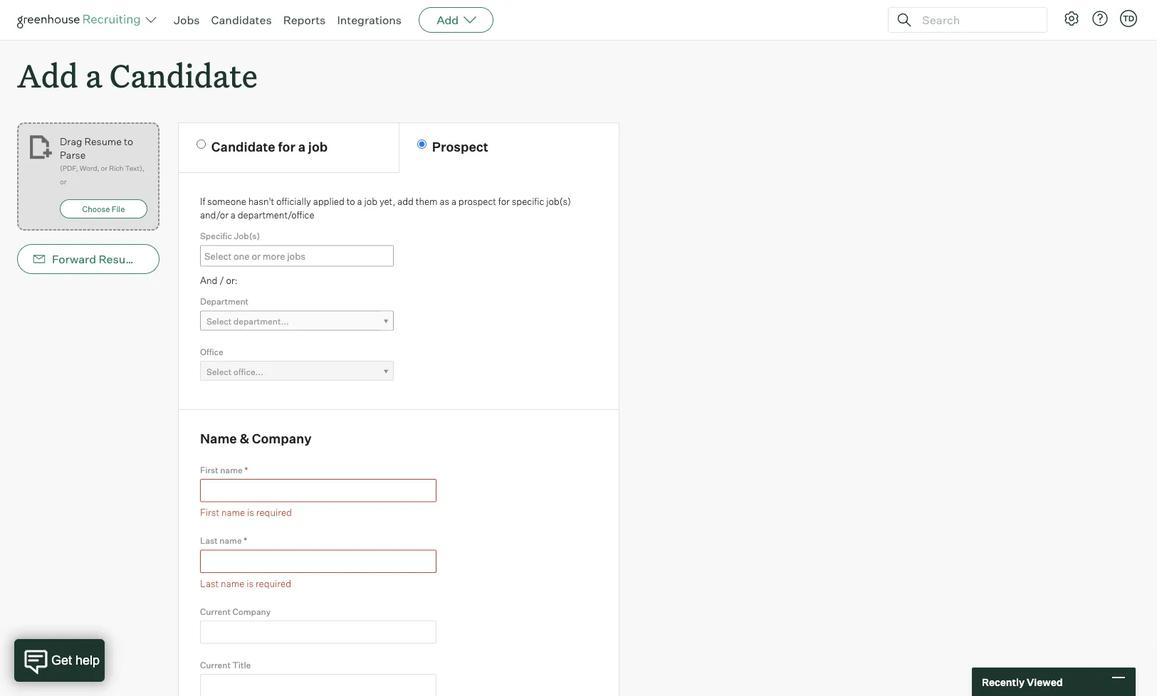 Task type: vqa. For each thing, say whether or not it's contained in the screenshot.
TEST related to TEST
no



Task type: locate. For each thing, give the bounding box(es) containing it.
add for add a candidate
[[17, 54, 78, 96]]

select down office
[[207, 367, 232, 377]]

name
[[220, 465, 243, 476], [222, 507, 245, 519], [220, 536, 242, 547], [221, 578, 245, 590]]

current for current company
[[200, 607, 231, 617]]

0 vertical spatial resume
[[84, 135, 122, 148]]

1 horizontal spatial to
[[347, 196, 355, 207]]

0 horizontal spatial job
[[308, 139, 328, 155]]

1 vertical spatial or
[[60, 178, 66, 186]]

1 select from the top
[[207, 317, 232, 327]]

resume for drag
[[84, 135, 122, 148]]

0 vertical spatial or
[[101, 164, 108, 173]]

required
[[256, 507, 292, 519], [256, 578, 291, 590]]

office
[[200, 347, 224, 357]]

0 vertical spatial to
[[124, 135, 133, 148]]

name down name
[[220, 465, 243, 476]]

company right &
[[252, 431, 312, 447]]

for left specific
[[499, 196, 510, 207]]

specific job(s)
[[200, 231, 260, 242]]

0 vertical spatial add
[[437, 13, 459, 27]]

1 vertical spatial add
[[17, 54, 78, 96]]

via
[[145, 252, 160, 267]]

last down first name is required
[[200, 536, 218, 547]]

0 vertical spatial select
[[207, 317, 232, 327]]

add inside popup button
[[437, 13, 459, 27]]

candidate right candidate for a job "option"
[[212, 139, 276, 155]]

candidates
[[211, 13, 272, 27]]

a left "yet," at the left top
[[357, 196, 362, 207]]

2 select from the top
[[207, 367, 232, 377]]

candidates link
[[211, 13, 272, 27]]

current down last name is required
[[200, 607, 231, 617]]

is
[[247, 507, 254, 519], [247, 578, 254, 590]]

1 first from the top
[[200, 465, 219, 476]]

or
[[101, 164, 108, 173], [60, 178, 66, 186]]

required for last name is required
[[256, 578, 291, 590]]

to
[[124, 135, 133, 148], [347, 196, 355, 207]]

1 vertical spatial last
[[200, 578, 219, 590]]

(pdf,
[[60, 164, 78, 173]]

name & company
[[200, 431, 312, 447]]

jobs
[[174, 13, 200, 27]]

1 vertical spatial candidate
[[212, 139, 276, 155]]

or:
[[226, 275, 238, 287]]

department/office
[[238, 210, 315, 221]]

1 vertical spatial to
[[347, 196, 355, 207]]

1 vertical spatial select
[[207, 367, 232, 377]]

candidate
[[110, 54, 258, 96], [212, 139, 276, 155]]

resume inside drag resume to parse (pdf, word, or rich text), or
[[84, 135, 122, 148]]

1 horizontal spatial job
[[364, 196, 378, 207]]

* for first
[[245, 465, 248, 476]]

resume
[[84, 135, 122, 148], [99, 252, 142, 267]]

for
[[278, 139, 296, 155], [499, 196, 510, 207]]

a
[[86, 54, 102, 96], [298, 139, 306, 155], [357, 196, 362, 207], [452, 196, 457, 207], [231, 210, 236, 221]]

is up current company
[[247, 578, 254, 590]]

recently viewed
[[983, 676, 1064, 689]]

hasn't
[[248, 196, 274, 207]]

1 vertical spatial *
[[244, 536, 247, 547]]

integrations link
[[337, 13, 402, 27]]

candidate for a job
[[212, 139, 328, 155]]

select down department at top
[[207, 317, 232, 327]]

configure image
[[1064, 10, 1081, 27]]

is for first
[[247, 507, 254, 519]]

current left the title
[[200, 660, 231, 671]]

and / or:
[[200, 275, 238, 287]]

rich
[[109, 164, 124, 173]]

0 vertical spatial last
[[200, 536, 218, 547]]

name up last name *
[[222, 507, 245, 519]]

0 vertical spatial for
[[278, 139, 296, 155]]

or left the rich
[[101, 164, 108, 173]]

current title
[[200, 660, 251, 671]]

drag
[[60, 135, 82, 148]]

parse
[[60, 149, 86, 161]]

name for first name *
[[220, 465, 243, 476]]

job inside if someone hasn't officially applied to a job yet, add them as a prospect for specific job(s) and/or a department/office
[[364, 196, 378, 207]]

select inside "link"
[[207, 367, 232, 377]]

* down &
[[245, 465, 248, 476]]

for up officially
[[278, 139, 296, 155]]

*
[[245, 465, 248, 476], [244, 536, 247, 547]]

name for last name is required
[[221, 578, 245, 590]]

name down first name is required
[[220, 536, 242, 547]]

resume up the rich
[[84, 135, 122, 148]]

0 vertical spatial candidate
[[110, 54, 258, 96]]

resume left 'via'
[[99, 252, 142, 267]]

current
[[200, 607, 231, 617], [200, 660, 231, 671]]

applied
[[313, 196, 345, 207]]

office...
[[234, 367, 263, 377]]

1 last from the top
[[200, 536, 218, 547]]

job
[[308, 139, 328, 155], [364, 196, 378, 207]]

1 vertical spatial current
[[200, 660, 231, 671]]

1 vertical spatial is
[[247, 578, 254, 590]]

job up applied
[[308, 139, 328, 155]]

first name *
[[200, 465, 248, 476]]

first
[[200, 465, 219, 476], [200, 507, 220, 519]]

0 vertical spatial *
[[245, 465, 248, 476]]

last up current company
[[200, 578, 219, 590]]

jobs link
[[174, 13, 200, 27]]

1 horizontal spatial for
[[499, 196, 510, 207]]

integrations
[[337, 13, 402, 27]]

candidate down jobs
[[110, 54, 258, 96]]

choose
[[82, 204, 110, 214]]

1 vertical spatial job
[[364, 196, 378, 207]]

to inside if someone hasn't officially applied to a job yet, add them as a prospect for specific job(s) and/or a department/office
[[347, 196, 355, 207]]

1 vertical spatial required
[[256, 578, 291, 590]]

first up last name *
[[200, 507, 220, 519]]

recently
[[983, 676, 1025, 689]]

or down the (pdf,
[[60, 178, 66, 186]]

1 horizontal spatial add
[[437, 13, 459, 27]]

2 first from the top
[[200, 507, 220, 519]]

company
[[252, 431, 312, 447], [233, 607, 271, 617]]

to up text), at the left top
[[124, 135, 133, 148]]

current for current title
[[200, 660, 231, 671]]

0 vertical spatial required
[[256, 507, 292, 519]]

0 horizontal spatial to
[[124, 135, 133, 148]]

0 vertical spatial first
[[200, 465, 219, 476]]

name
[[200, 431, 237, 447]]

job left "yet," at the left top
[[364, 196, 378, 207]]

1 vertical spatial resume
[[99, 252, 142, 267]]

0 vertical spatial current
[[200, 607, 231, 617]]

0 vertical spatial job
[[308, 139, 328, 155]]

&
[[240, 431, 249, 447]]

2 last from the top
[[200, 578, 219, 590]]

0 vertical spatial is
[[247, 507, 254, 519]]

forward
[[52, 252, 96, 267]]

someone
[[207, 196, 246, 207]]

greenhouse recruiting image
[[17, 11, 145, 29]]

if
[[200, 196, 205, 207]]

first for first name is required
[[200, 507, 220, 519]]

department
[[200, 297, 249, 307]]

* down first name is required
[[244, 536, 247, 547]]

name up current company
[[221, 578, 245, 590]]

first down name
[[200, 465, 219, 476]]

is up last name *
[[247, 507, 254, 519]]

1 vertical spatial for
[[499, 196, 510, 207]]

1 vertical spatial first
[[200, 507, 220, 519]]

forward resume via email button
[[17, 245, 193, 274]]

for inside if someone hasn't officially applied to a job yet, add them as a prospect for specific job(s) and/or a department/office
[[499, 196, 510, 207]]

add
[[437, 13, 459, 27], [17, 54, 78, 96]]

and/or
[[200, 210, 229, 221]]

select
[[207, 317, 232, 327], [207, 367, 232, 377]]

resume inside the forward resume via email button
[[99, 252, 142, 267]]

0 horizontal spatial add
[[17, 54, 78, 96]]

None text field
[[200, 550, 437, 574], [200, 675, 437, 697], [200, 550, 437, 574], [200, 675, 437, 697]]

2 current from the top
[[200, 660, 231, 671]]

last
[[200, 536, 218, 547], [200, 578, 219, 590]]

1 current from the top
[[200, 607, 231, 617]]

None text field
[[201, 247, 402, 266], [200, 480, 437, 503], [200, 621, 437, 644], [201, 247, 402, 266], [200, 480, 437, 503], [200, 621, 437, 644]]

specific
[[200, 231, 232, 242]]

to right applied
[[347, 196, 355, 207]]

select office... link
[[200, 361, 394, 382]]

company down last name is required
[[233, 607, 271, 617]]

Candidate for a job radio
[[197, 140, 206, 149]]



Task type: describe. For each thing, give the bounding box(es) containing it.
file
[[112, 204, 125, 214]]

reports
[[283, 13, 326, 27]]

select for select office...
[[207, 367, 232, 377]]

them
[[416, 196, 438, 207]]

0 vertical spatial company
[[252, 431, 312, 447]]

first name is required
[[200, 507, 292, 519]]

job(s)
[[234, 231, 260, 242]]

choose file
[[82, 204, 125, 214]]

td button
[[1121, 10, 1138, 27]]

Prospect radio
[[418, 140, 427, 149]]

td button
[[1118, 7, 1141, 30]]

Search text field
[[919, 10, 1035, 30]]

to inside drag resume to parse (pdf, word, or rich text), or
[[124, 135, 133, 148]]

select for select department...
[[207, 317, 232, 327]]

last name *
[[200, 536, 247, 547]]

prospect
[[432, 139, 489, 155]]

title
[[233, 660, 251, 671]]

officially
[[277, 196, 311, 207]]

0 horizontal spatial for
[[278, 139, 296, 155]]

td
[[1124, 14, 1135, 23]]

word,
[[80, 164, 99, 173]]

specific
[[512, 196, 545, 207]]

a down greenhouse recruiting 'image'
[[86, 54, 102, 96]]

add button
[[419, 7, 494, 33]]

add a candidate
[[17, 54, 258, 96]]

and
[[200, 275, 218, 287]]

1 vertical spatial company
[[233, 607, 271, 617]]

required for first name is required
[[256, 507, 292, 519]]

last name is required
[[200, 578, 291, 590]]

select department...
[[207, 317, 289, 327]]

a right as
[[452, 196, 457, 207]]

select department... link
[[200, 311, 394, 332]]

job(s)
[[547, 196, 571, 207]]

select office...
[[207, 367, 263, 377]]

email
[[163, 252, 193, 267]]

last for last name *
[[200, 536, 218, 547]]

last for last name is required
[[200, 578, 219, 590]]

drag resume to parse (pdf, word, or rich text), or
[[60, 135, 144, 186]]

add
[[398, 196, 414, 207]]

name for first name is required
[[222, 507, 245, 519]]

a up officially
[[298, 139, 306, 155]]

a down the someone
[[231, 210, 236, 221]]

as
[[440, 196, 450, 207]]

first for first name *
[[200, 465, 219, 476]]

is for last
[[247, 578, 254, 590]]

viewed
[[1027, 676, 1064, 689]]

prospect
[[459, 196, 497, 207]]

/
[[220, 275, 224, 287]]

resume for forward
[[99, 252, 142, 267]]

reports link
[[283, 13, 326, 27]]

if someone hasn't officially applied to a job yet, add them as a prospect for specific job(s) and/or a department/office
[[200, 196, 571, 221]]

add for add
[[437, 13, 459, 27]]

0 horizontal spatial or
[[60, 178, 66, 186]]

current company
[[200, 607, 271, 617]]

name for last name *
[[220, 536, 242, 547]]

text),
[[125, 164, 144, 173]]

forward resume via email
[[52, 252, 193, 267]]

yet,
[[380, 196, 396, 207]]

1 horizontal spatial or
[[101, 164, 108, 173]]

department...
[[234, 317, 289, 327]]

* for last
[[244, 536, 247, 547]]



